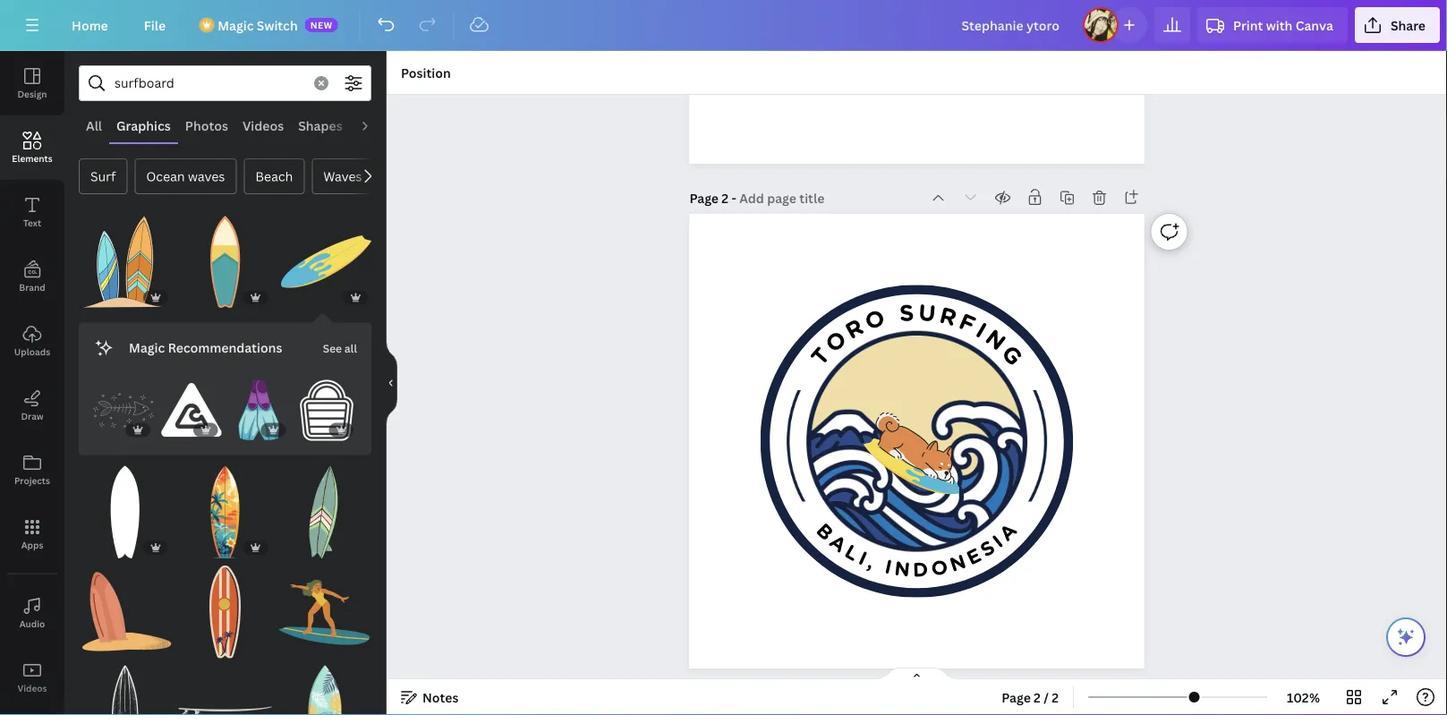 Task type: locate. For each thing, give the bounding box(es) containing it.
photos
[[185, 117, 228, 134]]

i right the e
[[988, 530, 1008, 553]]

1 vertical spatial audio
[[19, 618, 45, 630]]

page 2 / 2 button
[[995, 683, 1066, 712]]

r right u
[[937, 301, 960, 332]]

new
[[310, 19, 333, 31]]

videos button
[[235, 108, 291, 142], [0, 645, 64, 710]]

1 horizontal spatial s
[[976, 535, 1000, 562]]

/
[[1044, 689, 1049, 706]]

1 vertical spatial magic
[[129, 339, 165, 356]]

0 horizontal spatial s
[[899, 299, 916, 327]]

see all button
[[321, 330, 359, 366]]

s
[[899, 299, 916, 327], [976, 535, 1000, 562]]

0 vertical spatial audio
[[357, 117, 393, 134]]

r
[[937, 301, 960, 332], [841, 313, 869, 345]]

share button
[[1355, 7, 1440, 43]]

travel element surfboard image
[[279, 466, 372, 559]]

-
[[732, 189, 737, 206]]

0 vertical spatial videos
[[243, 117, 284, 134]]

print with canva
[[1234, 17, 1334, 34]]

1 horizontal spatial o
[[862, 304, 889, 336]]

0 vertical spatial s
[[899, 299, 916, 327]]

0 horizontal spatial page
[[690, 189, 719, 206]]

photos button
[[178, 108, 235, 142]]

2 for -
[[722, 189, 729, 206]]

l i ,
[[841, 539, 879, 574]]

magic left "switch"
[[218, 17, 254, 34]]

n
[[981, 324, 1012, 356], [947, 550, 970, 577], [894, 557, 912, 582]]

page left -
[[690, 189, 719, 206]]

a right the e
[[995, 519, 1022, 546]]

0 horizontal spatial audio button
[[0, 581, 64, 645]]

s right d
[[976, 535, 1000, 562]]

1 vertical spatial videos
[[17, 682, 47, 694]]

1 horizontal spatial videos
[[243, 117, 284, 134]]

r right t
[[841, 313, 869, 345]]

o
[[862, 304, 889, 336], [820, 325, 852, 358], [930, 555, 950, 581]]

audio right shapes
[[357, 117, 393, 134]]

g
[[997, 340, 1029, 371]]

starred image
[[0, 710, 64, 715]]

n left d
[[894, 557, 912, 582]]

ocean waves button
[[135, 158, 237, 194]]

videos up starred image
[[17, 682, 47, 694]]

magic inside 'main' "menu bar"
[[218, 17, 254, 34]]

s inside s u r f i
[[899, 299, 916, 327]]

i left g
[[972, 317, 992, 344]]

surfing board isometric 3d icon image
[[279, 216, 372, 309]]

design
[[17, 88, 47, 100]]

audio button
[[350, 108, 400, 142], [0, 581, 64, 645]]

print with canva button
[[1198, 7, 1348, 43]]

0 horizontal spatial videos button
[[0, 645, 64, 710]]

0 vertical spatial page
[[690, 189, 719, 206]]

ocean waves
[[146, 168, 225, 185]]

0 horizontal spatial r
[[841, 313, 869, 345]]

0 vertical spatial videos button
[[235, 108, 291, 142]]

magic for magic recommendations
[[129, 339, 165, 356]]

surfboard flat illustration image
[[179, 466, 272, 559]]

2 horizontal spatial 2
[[1052, 689, 1059, 706]]

audio
[[357, 117, 393, 134], [19, 618, 45, 630]]

2 for /
[[1034, 689, 1041, 706]]

2 left /
[[1034, 689, 1041, 706]]

side panel tab list
[[0, 51, 64, 715]]

1 horizontal spatial page
[[1002, 689, 1031, 706]]

2
[[722, 189, 729, 206], [1034, 689, 1041, 706], [1052, 689, 1059, 706]]

surf button
[[79, 158, 127, 194]]

0 horizontal spatial 2
[[722, 189, 729, 206]]

1 horizontal spatial audio
[[357, 117, 393, 134]]

n right the f
[[981, 324, 1012, 356]]

0 vertical spatial magic
[[218, 17, 254, 34]]

2 horizontal spatial o
[[930, 555, 950, 581]]

i
[[972, 317, 992, 344], [988, 530, 1008, 553], [856, 546, 871, 571], [883, 555, 895, 579]]

0 vertical spatial audio button
[[350, 108, 400, 142]]

audio inside the side panel tab list
[[19, 618, 45, 630]]

magic
[[218, 17, 254, 34], [129, 339, 165, 356]]

0 horizontal spatial o
[[820, 325, 852, 358]]

elements button
[[0, 115, 64, 180]]

1 horizontal spatial videos button
[[235, 108, 291, 142]]

page left /
[[1002, 689, 1031, 706]]

position button
[[394, 58, 458, 87]]

r inside r o
[[841, 313, 869, 345]]

videos
[[243, 117, 284, 134], [17, 682, 47, 694]]

audio button down apps
[[0, 581, 64, 645]]

surf
[[90, 168, 116, 185]]

1 horizontal spatial r
[[937, 301, 960, 332]]

0 horizontal spatial magic
[[129, 339, 165, 356]]

page inside button
[[1002, 689, 1031, 706]]

file
[[144, 17, 166, 34]]

i right , on the bottom of the page
[[883, 555, 895, 579]]

surfboard image
[[179, 216, 272, 309]]

1 horizontal spatial 2
[[1034, 689, 1041, 706]]

a left , on the bottom of the page
[[825, 530, 852, 558]]

a
[[995, 519, 1022, 546], [825, 530, 852, 558]]

main menu bar
[[0, 0, 1448, 51]]

0 horizontal spatial audio
[[19, 618, 45, 630]]

audio down apps
[[19, 618, 45, 630]]

magic switch
[[218, 17, 298, 34]]

videos up beach button
[[243, 117, 284, 134]]

all button
[[79, 108, 109, 142]]

projects button
[[0, 438, 64, 502]]

1 horizontal spatial magic
[[218, 17, 254, 34]]

i inside l i ,
[[856, 546, 871, 571]]

2 right /
[[1052, 689, 1059, 706]]

0 horizontal spatial videos
[[17, 682, 47, 694]]

s left u
[[899, 299, 916, 327]]

n right d
[[947, 550, 970, 577]]

2 horizontal spatial n
[[981, 324, 1012, 356]]

brand
[[19, 281, 45, 293]]

magic left "recommendations" at the top left of the page
[[129, 339, 165, 356]]

l
[[841, 539, 864, 566]]

videos inside the side panel tab list
[[17, 682, 47, 694]]

page 2 / 2
[[1002, 689, 1059, 706]]

see all
[[323, 341, 357, 356]]

apps
[[21, 539, 43, 551]]

share
[[1391, 17, 1426, 34]]

uploads
[[14, 346, 50, 358]]

0 horizontal spatial a
[[825, 530, 852, 558]]

102% button
[[1275, 683, 1333, 712]]

ocean
[[146, 168, 185, 185]]

group
[[79, 205, 172, 309], [179, 216, 272, 309], [279, 216, 372, 309], [161, 369, 222, 441], [229, 369, 289, 441], [297, 369, 357, 441], [93, 380, 154, 441], [79, 455, 172, 559], [179, 455, 272, 559], [279, 455, 372, 559], [179, 555, 272, 659], [79, 566, 172, 659], [279, 566, 372, 659], [279, 666, 372, 715]]

1 vertical spatial page
[[1002, 689, 1031, 706]]

page
[[690, 189, 719, 206], [1002, 689, 1031, 706]]

2 left -
[[722, 189, 729, 206]]

1 horizontal spatial n
[[947, 550, 970, 577]]

1 vertical spatial s
[[976, 535, 1000, 562]]

audio button right shapes
[[350, 108, 400, 142]]

flippers icon, cartoon style image
[[229, 380, 289, 441]]

i left d
[[856, 546, 871, 571]]

graphics button
[[109, 108, 178, 142]]

projects
[[14, 474, 50, 487]]

1 vertical spatial videos button
[[0, 645, 64, 710]]

hide image
[[386, 340, 398, 426]]



Task type: describe. For each thing, give the bounding box(es) containing it.
i n d o n e
[[883, 543, 986, 582]]

102%
[[1287, 689, 1321, 706]]

home link
[[57, 7, 122, 43]]

page for page 2 / 2
[[1002, 689, 1031, 706]]

design button
[[0, 51, 64, 115]]

Design title text field
[[948, 7, 1076, 43]]

o inside i n d o n e
[[930, 555, 950, 581]]

print
[[1234, 17, 1264, 34]]

draw
[[21, 410, 43, 422]]

Page title text field
[[740, 189, 827, 207]]

home
[[72, 17, 108, 34]]

graphics
[[116, 117, 171, 134]]

,
[[865, 550, 879, 574]]

all
[[345, 341, 357, 356]]

illustration of a surfboard image
[[279, 666, 372, 715]]

shapes
[[298, 117, 343, 134]]

f
[[956, 308, 980, 339]]

waves
[[188, 168, 225, 185]]

o inside r o
[[862, 304, 889, 336]]

recommendations
[[168, 339, 282, 356]]

1 horizontal spatial a
[[995, 519, 1022, 546]]

beach
[[256, 168, 293, 185]]

text button
[[0, 180, 64, 244]]

s u r f i
[[899, 299, 992, 344]]

summer holiday surfboard image
[[179, 566, 272, 659]]

uploads button
[[0, 309, 64, 373]]

t
[[806, 342, 836, 371]]

u
[[918, 299, 937, 327]]

position
[[401, 64, 451, 81]]

show pages image
[[874, 667, 960, 681]]

switch
[[257, 17, 298, 34]]

magic for magic switch
[[218, 17, 254, 34]]

waves
[[323, 168, 362, 185]]

draw button
[[0, 373, 64, 438]]

magic recommendations
[[129, 339, 282, 356]]

apps button
[[0, 502, 64, 567]]

notes button
[[394, 683, 466, 712]]

waves button
[[312, 158, 374, 194]]

Search elements search field
[[115, 66, 303, 100]]

all
[[86, 117, 102, 134]]

file button
[[130, 7, 180, 43]]

i inside s u r f i
[[972, 317, 992, 344]]

1 horizontal spatial audio button
[[350, 108, 400, 142]]

b
[[812, 519, 839, 546]]

r inside s u r f i
[[937, 301, 960, 332]]

0 horizontal spatial n
[[894, 557, 912, 582]]

i inside i n d o n e
[[883, 555, 895, 579]]

text
[[23, 217, 41, 229]]

shapes button
[[291, 108, 350, 142]]

s for s
[[976, 535, 1000, 562]]

canva assistant image
[[1396, 627, 1417, 648]]

e
[[963, 543, 986, 570]]

r o
[[841, 304, 889, 345]]

canva
[[1296, 17, 1334, 34]]

brand button
[[0, 244, 64, 309]]

retro style surfboarding image
[[279, 566, 372, 659]]

d
[[913, 558, 929, 582]]

with
[[1267, 17, 1293, 34]]

page 2 -
[[690, 189, 740, 206]]

page for page 2 -
[[690, 189, 719, 206]]

surfboard illustration image
[[79, 216, 172, 309]]

notes
[[423, 689, 459, 706]]

see
[[323, 341, 342, 356]]

circle icon image
[[787, 311, 1047, 572]]

1 vertical spatial audio button
[[0, 581, 64, 645]]

beach button
[[244, 158, 305, 194]]

elements
[[12, 152, 53, 164]]

surfboard sand beach vacation travel icon image
[[79, 566, 172, 659]]

s for s u r f i
[[899, 299, 916, 327]]



Task type: vqa. For each thing, say whether or not it's contained in the screenshot.
Online
no



